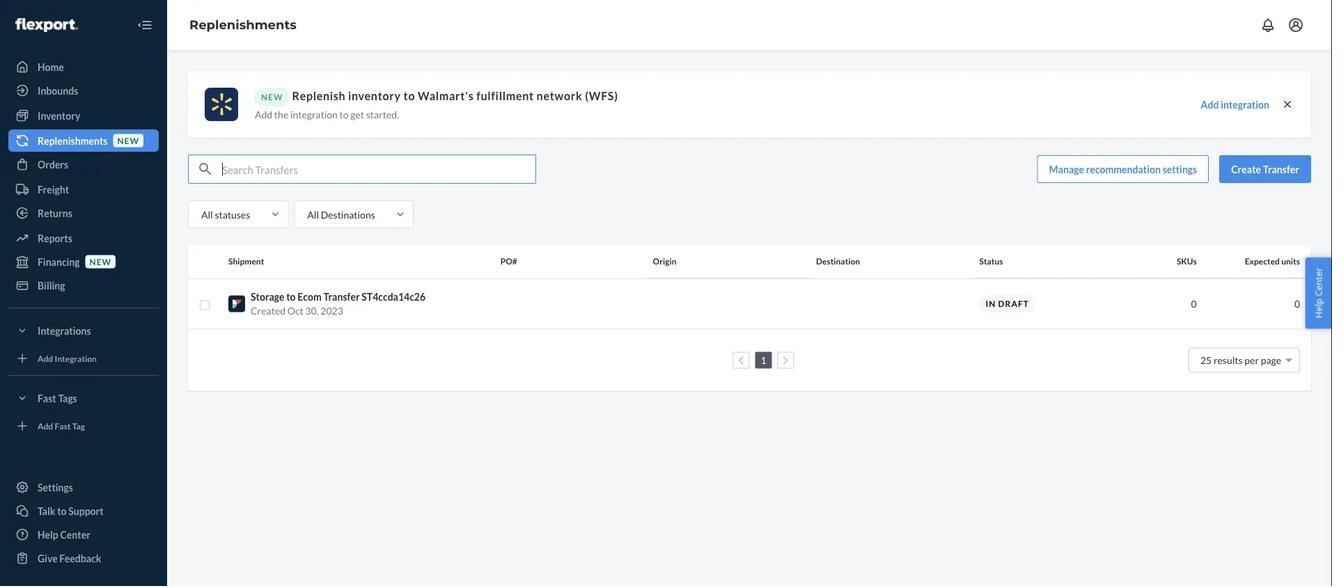 Task type: locate. For each thing, give the bounding box(es) containing it.
0 vertical spatial help
[[1312, 299, 1325, 318]]

expected
[[1245, 256, 1280, 266]]

25 results per page
[[1200, 354, 1281, 366]]

integrations
[[38, 325, 91, 337]]

add integration link
[[8, 347, 159, 370]]

1 horizontal spatial transfer
[[1263, 163, 1299, 175]]

transfer up 2023 on the left of page
[[323, 291, 360, 303]]

create
[[1231, 163, 1261, 175]]

transfer right "create"
[[1263, 163, 1299, 175]]

new up orders link
[[117, 135, 139, 145]]

0 vertical spatial transfer
[[1263, 163, 1299, 175]]

add the integration to get started.
[[255, 108, 399, 120]]

add
[[1201, 99, 1219, 111], [255, 108, 272, 120], [38, 353, 53, 363], [38, 421, 53, 431]]

talk
[[38, 505, 55, 517]]

new
[[261, 92, 283, 102]]

1 horizontal spatial center
[[1312, 268, 1325, 296]]

1 link
[[758, 354, 769, 366]]

0 down skus
[[1191, 298, 1197, 310]]

replenishments link
[[189, 17, 296, 32]]

transfer inside button
[[1263, 163, 1299, 175]]

draft
[[998, 299, 1029, 309]]

1 horizontal spatial help
[[1312, 299, 1325, 318]]

2 0 from the left
[[1294, 298, 1300, 310]]

0 vertical spatial center
[[1312, 268, 1325, 296]]

give feedback button
[[8, 547, 159, 570]]

1 vertical spatial center
[[60, 529, 90, 541]]

replenish
[[292, 89, 346, 103]]

1 horizontal spatial integration
[[1221, 99, 1269, 111]]

all left statuses
[[201, 209, 213, 220]]

1 0 from the left
[[1191, 298, 1197, 310]]

transfer
[[1263, 163, 1299, 175], [323, 291, 360, 303]]

inbounds
[[38, 85, 78, 96]]

statuses
[[215, 209, 250, 220]]

fast left tags
[[38, 392, 56, 404]]

destinations
[[321, 209, 375, 220]]

1 vertical spatial transfer
[[323, 291, 360, 303]]

tag
[[72, 421, 85, 431]]

inbounds link
[[8, 79, 159, 102]]

2 all from the left
[[307, 209, 319, 220]]

new
[[117, 135, 139, 145], [90, 257, 111, 267]]

status
[[979, 256, 1003, 266]]

fast
[[38, 392, 56, 404], [55, 421, 71, 431]]

transfer inside storage to ecom transfer st4ccda14c26 created oct 30, 2023
[[323, 291, 360, 303]]

open notifications image
[[1260, 17, 1276, 33]]

1 horizontal spatial new
[[117, 135, 139, 145]]

1 all from the left
[[201, 209, 213, 220]]

1
[[761, 354, 766, 366]]

all for all statuses
[[201, 209, 213, 220]]

add fast tag
[[38, 421, 85, 431]]

new down reports link
[[90, 257, 111, 267]]

0 horizontal spatial center
[[60, 529, 90, 541]]

0 vertical spatial new
[[117, 135, 139, 145]]

manage recommendation settings button
[[1037, 155, 1209, 183]]

1 horizontal spatial 0
[[1294, 298, 1300, 310]]

integration
[[1221, 99, 1269, 111], [290, 108, 338, 120]]

in draft
[[986, 299, 1029, 309]]

freight link
[[8, 178, 159, 201]]

help center link
[[8, 524, 159, 546]]

1 vertical spatial help
[[38, 529, 58, 541]]

to up oct
[[286, 291, 296, 303]]

help inside button
[[1312, 299, 1325, 318]]

1 horizontal spatial all
[[307, 209, 319, 220]]

reports link
[[8, 227, 159, 249]]

to right talk in the left of the page
[[57, 505, 67, 517]]

0 horizontal spatial all
[[201, 209, 213, 220]]

reports
[[38, 232, 72, 244]]

center
[[1312, 268, 1325, 296], [60, 529, 90, 541]]

0 horizontal spatial new
[[90, 257, 111, 267]]

fast left tag
[[55, 421, 71, 431]]

replenishments
[[189, 17, 296, 32], [38, 135, 108, 147]]

help
[[1312, 299, 1325, 318], [38, 529, 58, 541]]

get
[[350, 108, 364, 120]]

0 horizontal spatial help center
[[38, 529, 90, 541]]

all left destinations
[[307, 209, 319, 220]]

close image
[[1281, 97, 1294, 111]]

new for replenishments
[[117, 135, 139, 145]]

origin
[[653, 256, 677, 266]]

0 vertical spatial replenishments
[[189, 17, 296, 32]]

0
[[1191, 298, 1197, 310], [1294, 298, 1300, 310]]

integration
[[55, 353, 97, 363]]

square image
[[199, 300, 210, 311]]

to
[[404, 89, 415, 103], [339, 108, 349, 120], [286, 291, 296, 303], [57, 505, 67, 517]]

0 vertical spatial help center
[[1312, 268, 1325, 318]]

0 horizontal spatial integration
[[290, 108, 338, 120]]

to left the get
[[339, 108, 349, 120]]

fast inside "link"
[[55, 421, 71, 431]]

add integration
[[38, 353, 97, 363]]

1 vertical spatial new
[[90, 257, 111, 267]]

1 horizontal spatial replenishments
[[189, 17, 296, 32]]

add inside "link"
[[38, 421, 53, 431]]

inventory link
[[8, 104, 159, 127]]

1 vertical spatial fast
[[55, 421, 71, 431]]

1 vertical spatial replenishments
[[38, 135, 108, 147]]

1 horizontal spatial help center
[[1312, 268, 1325, 318]]

page
[[1261, 354, 1281, 366]]

center inside help center button
[[1312, 268, 1325, 296]]

integration down replenish
[[290, 108, 338, 120]]

shipment
[[228, 256, 264, 266]]

0 vertical spatial fast
[[38, 392, 56, 404]]

oct
[[287, 305, 303, 317]]

storage
[[251, 291, 284, 303]]

help center
[[1312, 268, 1325, 318], [38, 529, 90, 541]]

30,
[[305, 305, 319, 317]]

0 left help center button
[[1294, 298, 1300, 310]]

integration left close icon
[[1221, 99, 1269, 111]]

create transfer
[[1231, 163, 1299, 175]]

billing link
[[8, 274, 159, 297]]

0 horizontal spatial 0
[[1191, 298, 1197, 310]]

settings
[[1163, 163, 1197, 175]]

0 horizontal spatial transfer
[[323, 291, 360, 303]]

freight
[[38, 183, 69, 195]]

add inside button
[[1201, 99, 1219, 111]]



Task type: vqa. For each thing, say whether or not it's contained in the screenshot.
TRANSFER within the button
yes



Task type: describe. For each thing, give the bounding box(es) containing it.
fulfillment
[[476, 89, 534, 103]]

talk to support button
[[8, 500, 159, 522]]

ecom
[[297, 291, 321, 303]]

give feedback
[[38, 553, 101, 564]]

close navigation image
[[136, 17, 153, 33]]

st4ccda14c26
[[362, 291, 426, 303]]

integration inside button
[[1221, 99, 1269, 111]]

0 horizontal spatial replenishments
[[38, 135, 108, 147]]

add for add fast tag
[[38, 421, 53, 431]]

add for add the integration to get started.
[[255, 108, 272, 120]]

results
[[1214, 354, 1243, 366]]

recommendation
[[1086, 163, 1161, 175]]

settings link
[[8, 476, 159, 499]]

flexport logo image
[[15, 18, 78, 32]]

integrations button
[[8, 320, 159, 342]]

add integration
[[1201, 99, 1269, 111]]

add for add integration
[[1201, 99, 1219, 111]]

help center button
[[1305, 257, 1332, 329]]

expected units
[[1245, 256, 1300, 266]]

orders
[[38, 158, 68, 170]]

home link
[[8, 56, 159, 78]]

the
[[274, 108, 288, 120]]

all for all destinations
[[307, 209, 319, 220]]

add for add integration
[[38, 353, 53, 363]]

(wfs)
[[585, 89, 618, 103]]

fast tags
[[38, 392, 77, 404]]

new for financing
[[90, 257, 111, 267]]

talk to support
[[38, 505, 104, 517]]

create transfer link
[[1219, 155, 1311, 183]]

walmart's
[[418, 89, 474, 103]]

home
[[38, 61, 64, 73]]

open account menu image
[[1288, 17, 1304, 33]]

units
[[1281, 256, 1300, 266]]

chevron right image
[[783, 356, 789, 365]]

inventory
[[38, 110, 80, 122]]

add fast tag link
[[8, 415, 159, 437]]

1 vertical spatial help center
[[38, 529, 90, 541]]

chevron left image
[[738, 356, 744, 365]]

replenish inventory to walmart's fulfillment network (wfs)
[[292, 89, 618, 103]]

help center inside button
[[1312, 268, 1325, 318]]

center inside "help center" link
[[60, 529, 90, 541]]

started.
[[366, 108, 399, 120]]

to inside storage to ecom transfer st4ccda14c26 created oct 30, 2023
[[286, 291, 296, 303]]

2023
[[321, 305, 343, 317]]

po#
[[500, 256, 517, 266]]

all destinations
[[307, 209, 375, 220]]

returns link
[[8, 202, 159, 224]]

add integration button
[[1201, 98, 1269, 112]]

Search Transfers text field
[[222, 155, 535, 183]]

fast tags button
[[8, 387, 159, 409]]

create transfer button
[[1219, 155, 1311, 183]]

tags
[[58, 392, 77, 404]]

25 results per page option
[[1200, 354, 1281, 366]]

destination
[[816, 256, 860, 266]]

network
[[537, 89, 582, 103]]

financing
[[38, 256, 80, 268]]

to right the inventory
[[404, 89, 415, 103]]

billing
[[38, 280, 65, 291]]

all statuses
[[201, 209, 250, 220]]

manage recommendation settings link
[[1037, 155, 1209, 183]]

orders link
[[8, 153, 159, 175]]

manage
[[1049, 163, 1084, 175]]

settings
[[38, 482, 73, 493]]

manage recommendation settings
[[1049, 163, 1197, 175]]

feedback
[[59, 553, 101, 564]]

give
[[38, 553, 58, 564]]

25
[[1200, 354, 1212, 366]]

fast inside dropdown button
[[38, 392, 56, 404]]

storage to ecom transfer st4ccda14c26 created oct 30, 2023
[[251, 291, 426, 317]]

in
[[986, 299, 996, 309]]

to inside button
[[57, 505, 67, 517]]

inventory
[[348, 89, 401, 103]]

support
[[68, 505, 104, 517]]

returns
[[38, 207, 72, 219]]

skus
[[1177, 256, 1197, 266]]

0 horizontal spatial help
[[38, 529, 58, 541]]

per
[[1245, 354, 1259, 366]]

created
[[251, 305, 286, 317]]



